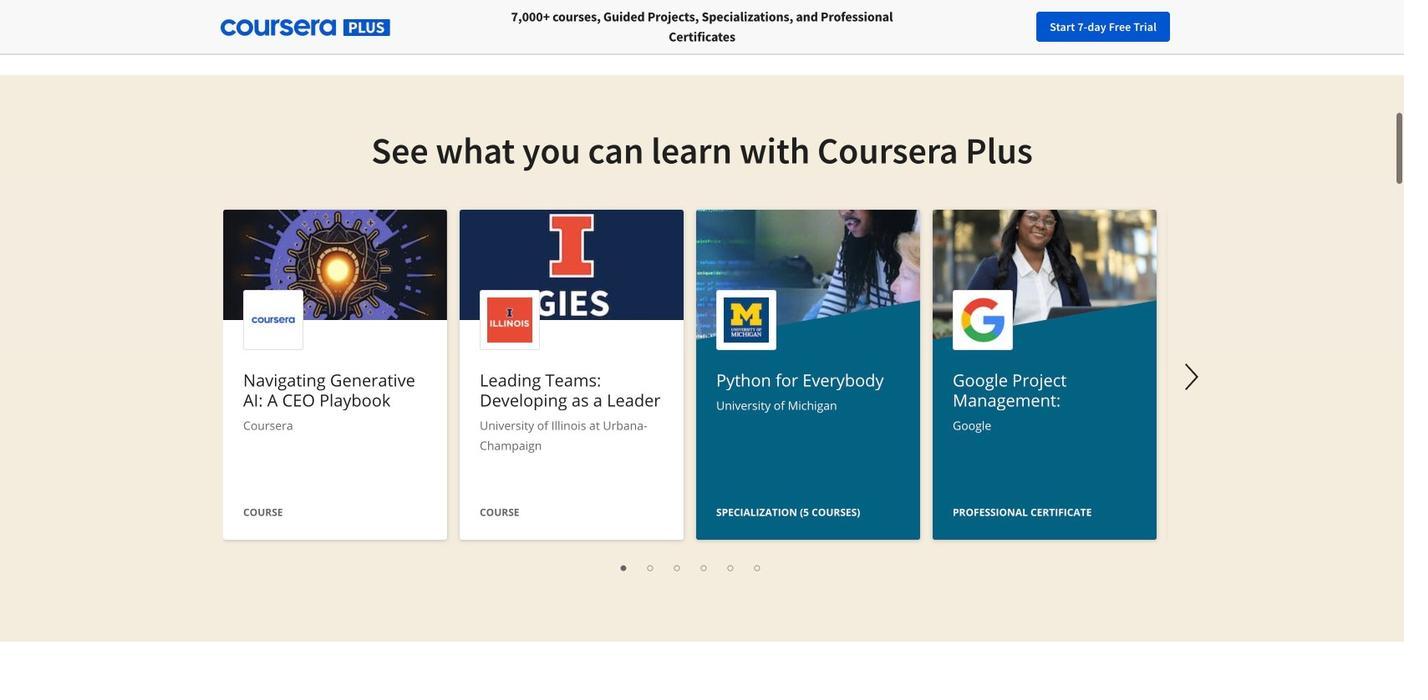 Task type: vqa. For each thing, say whether or not it's contained in the screenshot.
"Search Field"
yes



Task type: locate. For each thing, give the bounding box(es) containing it.
next slide image
[[1172, 357, 1212, 397]]

None search field
[[230, 10, 631, 44]]

list
[[232, 557, 1151, 577]]



Task type: describe. For each thing, give the bounding box(es) containing it.
coursera plus image
[[221, 19, 390, 36]]



